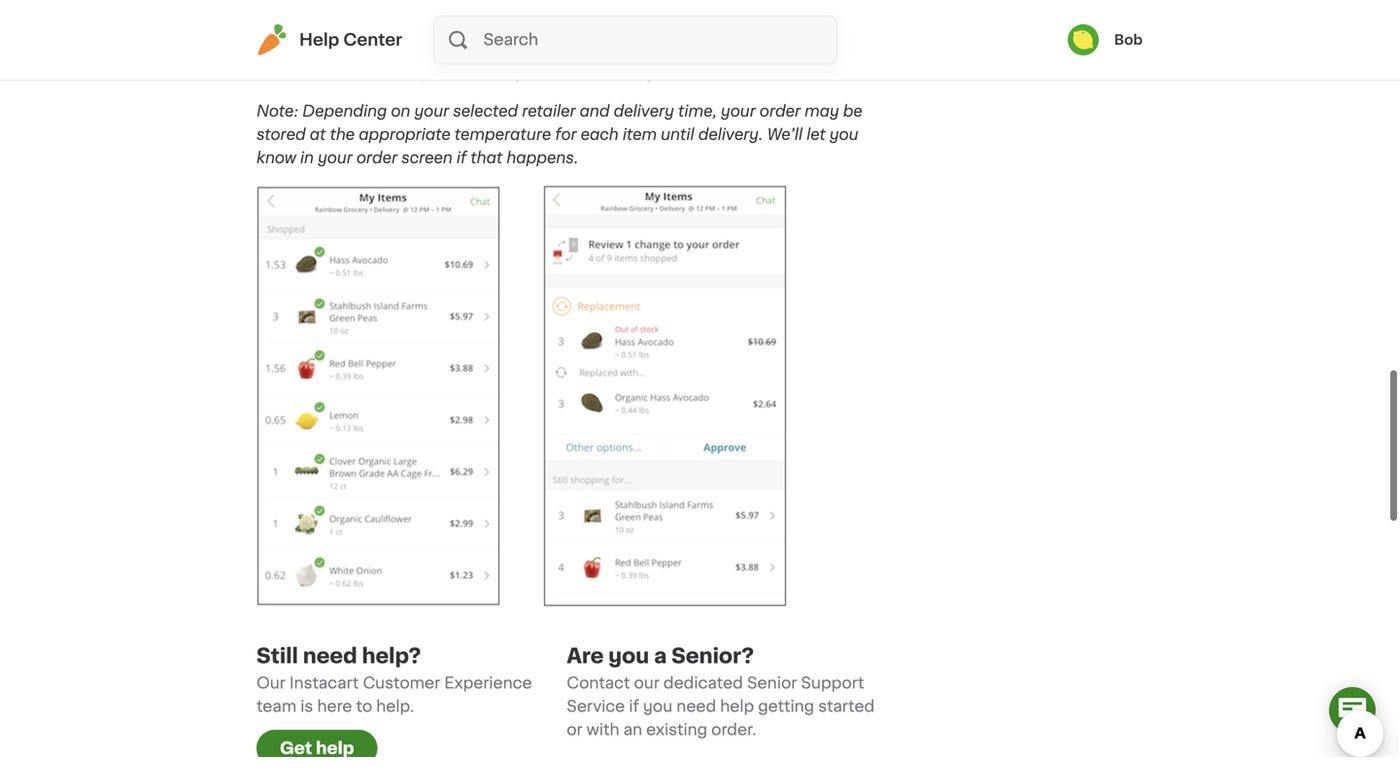 Task type: vqa. For each thing, say whether or not it's contained in the screenshot.
Cable
no



Task type: locate. For each thing, give the bounding box(es) containing it.
that
[[471, 150, 503, 166]]

happens.
[[507, 150, 579, 166]]

we'll
[[767, 127, 803, 142]]

senior
[[748, 675, 798, 691]]

support
[[801, 675, 865, 691]]

1 horizontal spatial order
[[760, 103, 801, 119]]

0 horizontal spatial screen
[[402, 150, 453, 166]]

in right know
[[300, 150, 314, 166]]

0 vertical spatial order
[[760, 103, 801, 119]]

screen down appropriate
[[402, 150, 453, 166]]

1 horizontal spatial and
[[580, 103, 610, 119]]

help down dedicated
[[721, 699, 755, 714]]

you down be
[[830, 127, 859, 142]]

getting
[[758, 699, 815, 714]]

the inside the again to view all the completed changes and items in your order.
[[356, 64, 382, 80]]

with
[[587, 722, 620, 738]]

0 horizontal spatial in
[[300, 150, 314, 166]]

bob link
[[1068, 24, 1143, 55]]

0 vertical spatial in
[[626, 64, 640, 80]]

can
[[554, 41, 583, 57]]

may
[[805, 103, 840, 119]]

1 vertical spatial is
[[301, 699, 313, 714]]

started
[[819, 699, 875, 714]]

delivery.
[[699, 127, 764, 142]]

on
[[391, 103, 411, 119]]

1 vertical spatial screen
[[402, 150, 453, 166]]

0 vertical spatial screen
[[798, 0, 851, 10]]

1 vertical spatial need
[[677, 699, 717, 714]]

get help button
[[257, 730, 378, 757]]

1 vertical spatial order.
[[712, 722, 757, 738]]

your up delivery.
[[721, 103, 756, 119]]

your right on
[[415, 103, 449, 119]]

the down "depending"
[[330, 127, 355, 142]]

your down "depending"
[[318, 150, 353, 166]]

help inside are you a senior? contact our dedicated senior support service if you need help getting started or with an existing order.
[[721, 699, 755, 714]]

view
[[296, 64, 331, 80]]

need up instacart
[[303, 646, 357, 666]]

you left can
[[521, 41, 550, 57]]

if inside are you a senior? contact our dedicated senior support service if you need help getting started or with an existing order.
[[629, 699, 639, 714]]

order. inside are you a senior? contact our dedicated senior support service if you need help getting started or with an existing order.
[[712, 722, 757, 738]]

is left the here at bottom
[[301, 699, 313, 714]]

your up shopping
[[348, 18, 383, 33]]

user avatar image
[[1068, 24, 1099, 55]]

the
[[688, 0, 714, 10], [768, 0, 794, 10], [356, 64, 382, 80], [330, 127, 355, 142]]

0 vertical spatial at
[[668, 0, 684, 10]]

complete,
[[438, 41, 517, 57]]

again to view all the completed changes and items in your order.
[[296, 41, 841, 80]]

a
[[654, 646, 667, 666]]

you
[[521, 41, 550, 57], [830, 127, 859, 142], [609, 646, 650, 666], [643, 699, 673, 714]]

1 vertical spatial order
[[357, 150, 398, 166]]

experience
[[444, 675, 532, 691]]

1 vertical spatial help
[[316, 740, 354, 757]]

1 horizontal spatial if
[[629, 699, 639, 714]]

if inside 'note: depending on your selected retailer and delivery time, your order may be stored at the appropriate temperature for each item until delivery. we'll let you know in your order screen if that happens.'
[[457, 150, 467, 166]]

0 vertical spatial if
[[457, 150, 467, 166]]

0 horizontal spatial if
[[457, 150, 467, 166]]

if
[[457, 150, 467, 166], [629, 699, 639, 714]]

1 horizontal spatial need
[[677, 699, 717, 714]]

service
[[567, 699, 625, 714]]

the right all
[[356, 64, 382, 80]]

be
[[844, 103, 863, 119]]

center
[[344, 32, 402, 48]]

your
[[348, 18, 383, 33], [644, 64, 679, 80], [415, 103, 449, 119], [721, 103, 756, 119], [318, 150, 353, 166]]

tap
[[587, 41, 613, 57]]

0 horizontal spatial order
[[357, 150, 398, 166]]

0 vertical spatial help
[[721, 699, 755, 714]]

note:
[[257, 103, 298, 119]]

here
[[317, 699, 352, 714]]

to inside the again to view all the completed changes and items in your order.
[[825, 41, 841, 57]]

is inside the still need help? our instacart customer experience team is here to help.
[[301, 699, 313, 714]]

1 vertical spatial at
[[310, 127, 326, 142]]

your inside at the top of the screen to talk to your shopper.
[[348, 18, 383, 33]]

screen
[[798, 0, 851, 10], [402, 150, 453, 166]]

at the top of the screen to talk to your shopper.
[[296, 0, 871, 33]]

help.
[[376, 699, 414, 714]]

at up search search box
[[668, 0, 684, 10]]

contact
[[567, 675, 630, 691]]

order.
[[683, 64, 728, 80], [712, 722, 757, 738]]

1 horizontal spatial help
[[721, 699, 755, 714]]

help right the get
[[316, 740, 354, 757]]

time,
[[678, 103, 717, 119]]

screen up again
[[798, 0, 851, 10]]

at down "depending"
[[310, 127, 326, 142]]

is
[[422, 41, 434, 57], [301, 699, 313, 714]]

shopper.
[[387, 18, 455, 33]]

1 vertical spatial in
[[300, 150, 314, 166]]

and up each
[[580, 103, 610, 119]]

when shopping is complete, you can tap
[[296, 41, 616, 57]]

0 horizontal spatial and
[[545, 64, 575, 80]]

0 horizontal spatial at
[[310, 127, 326, 142]]

screen inside at the top of the screen to talk to your shopper.
[[798, 0, 851, 10]]

1 vertical spatial and
[[580, 103, 610, 119]]

you inside 'note: depending on your selected retailer and delivery time, your order may be stored at the appropriate temperature for each item until delivery. we'll let you know in your order screen if that happens.'
[[830, 127, 859, 142]]

1 horizontal spatial in
[[626, 64, 640, 80]]

0 horizontal spatial need
[[303, 646, 357, 666]]

0 vertical spatial and
[[545, 64, 575, 80]]

all
[[335, 64, 352, 80]]

help
[[721, 699, 755, 714], [316, 740, 354, 757]]

0 horizontal spatial help
[[316, 740, 354, 757]]

get help
[[280, 740, 354, 757]]

dedicated
[[664, 675, 744, 691]]

screen inside 'note: depending on your selected retailer and delivery time, your order may be stored at the appropriate temperature for each item until delivery. we'll let you know in your order screen if that happens.'
[[402, 150, 453, 166]]

need
[[303, 646, 357, 666], [677, 699, 717, 714]]

need down dedicated
[[677, 699, 717, 714]]

stored
[[257, 127, 306, 142]]

0 horizontal spatial is
[[301, 699, 313, 714]]

you left a
[[609, 646, 650, 666]]

to
[[855, 0, 871, 10], [327, 18, 344, 33], [825, 41, 841, 57], [356, 699, 372, 714]]

and down can
[[545, 64, 575, 80]]

item
[[623, 127, 657, 142]]

1 horizontal spatial at
[[668, 0, 684, 10]]

the inside 'note: depending on your selected retailer and delivery time, your order may be stored at the appropriate temperature for each item until delivery. we'll let you know in your order screen if that happens.'
[[330, 127, 355, 142]]

at
[[668, 0, 684, 10], [310, 127, 326, 142]]

order down appropriate
[[357, 150, 398, 166]]

order up we'll on the right top of page
[[760, 103, 801, 119]]

and inside 'note: depending on your selected retailer and delivery time, your order may be stored at the appropriate temperature for each item until delivery. we'll let you know in your order screen if that happens.'
[[580, 103, 610, 119]]

1 vertical spatial if
[[629, 699, 639, 714]]

appropriate
[[359, 127, 451, 142]]

if up an
[[629, 699, 639, 714]]

if left that
[[457, 150, 467, 166]]

note: depending on your selected retailer and delivery time, your order may be stored at the appropriate temperature for each item until delivery. we'll let you know in your order screen if that happens.
[[257, 103, 863, 166]]

order. down dedicated
[[712, 722, 757, 738]]

1 horizontal spatial screen
[[798, 0, 851, 10]]

and
[[545, 64, 575, 80], [580, 103, 610, 119]]

order
[[760, 103, 801, 119], [357, 150, 398, 166]]

1 horizontal spatial is
[[422, 41, 434, 57]]

0 vertical spatial order.
[[683, 64, 728, 80]]

your down search search box
[[644, 64, 679, 80]]

0 vertical spatial need
[[303, 646, 357, 666]]

order. up time,
[[683, 64, 728, 80]]

selected
[[453, 103, 518, 119]]

in right items on the top of page
[[626, 64, 640, 80]]

are you a senior? contact our dedicated senior support service if you need help getting started or with an existing order.
[[567, 646, 875, 738]]

is up completed
[[422, 41, 434, 57]]

when
[[296, 41, 340, 57]]

in
[[626, 64, 640, 80], [300, 150, 314, 166]]

you down "our"
[[643, 699, 673, 714]]

help center link
[[257, 24, 402, 55]]



Task type: describe. For each thing, give the bounding box(es) containing it.
bob
[[1115, 33, 1143, 47]]

top
[[718, 0, 744, 10]]

still need help? our instacart customer experience team is here to help.
[[257, 646, 532, 714]]

delivery
[[614, 103, 674, 119]]

are
[[567, 646, 604, 666]]

Search search field
[[482, 17, 837, 63]]

in inside the again to view all the completed changes and items in your order.
[[626, 64, 640, 80]]

order. inside the again to view all the completed changes and items in your order.
[[683, 64, 728, 80]]

or
[[567, 722, 583, 738]]

help
[[299, 32, 340, 48]]

need inside are you a senior? contact our dedicated senior support service if you need help getting started or with an existing order.
[[677, 699, 717, 714]]

completed
[[386, 64, 471, 80]]

existing
[[647, 722, 708, 738]]

items
[[579, 64, 622, 80]]

talk
[[296, 18, 323, 33]]

instacart image
[[257, 24, 288, 55]]

get
[[280, 740, 312, 757]]

retailer
[[522, 103, 576, 119]]

your inside the again to view all the completed changes and items in your order.
[[644, 64, 679, 80]]

until
[[661, 127, 695, 142]]

need inside the still need help? our instacart customer experience team is here to help.
[[303, 646, 357, 666]]

changes
[[474, 64, 542, 80]]

customer
[[363, 675, 441, 691]]

to inside the still need help? our instacart customer experience team is here to help.
[[356, 699, 372, 714]]

for
[[555, 127, 577, 142]]

the left top
[[688, 0, 714, 10]]

an
[[624, 722, 643, 738]]

our
[[257, 675, 286, 691]]

still
[[257, 646, 298, 666]]

help?
[[362, 646, 421, 666]]

depending
[[302, 103, 387, 119]]

let
[[807, 127, 826, 142]]

at inside 'note: depending on your selected retailer and delivery time, your order may be stored at the appropriate temperature for each item until delivery. we'll let you know in your order screen if that happens.'
[[310, 127, 326, 142]]

our
[[634, 675, 660, 691]]

of
[[748, 0, 764, 10]]

team
[[257, 699, 297, 714]]

again
[[779, 41, 821, 57]]

help center
[[299, 32, 402, 48]]

instacart
[[290, 675, 359, 691]]

and inside the again to view all the completed changes and items in your order.
[[545, 64, 575, 80]]

at inside at the top of the screen to talk to your shopper.
[[668, 0, 684, 10]]

know
[[257, 150, 296, 166]]

senior?
[[672, 646, 754, 666]]

0 vertical spatial is
[[422, 41, 434, 57]]

shopping
[[344, 41, 418, 57]]

the right of
[[768, 0, 794, 10]]

temperature
[[455, 127, 551, 142]]

help inside button
[[316, 740, 354, 757]]

in inside 'note: depending on your selected retailer and delivery time, your order may be stored at the appropriate temperature for each item until delivery. we'll let you know in your order screen if that happens.'
[[300, 150, 314, 166]]

each
[[581, 127, 619, 142]]



